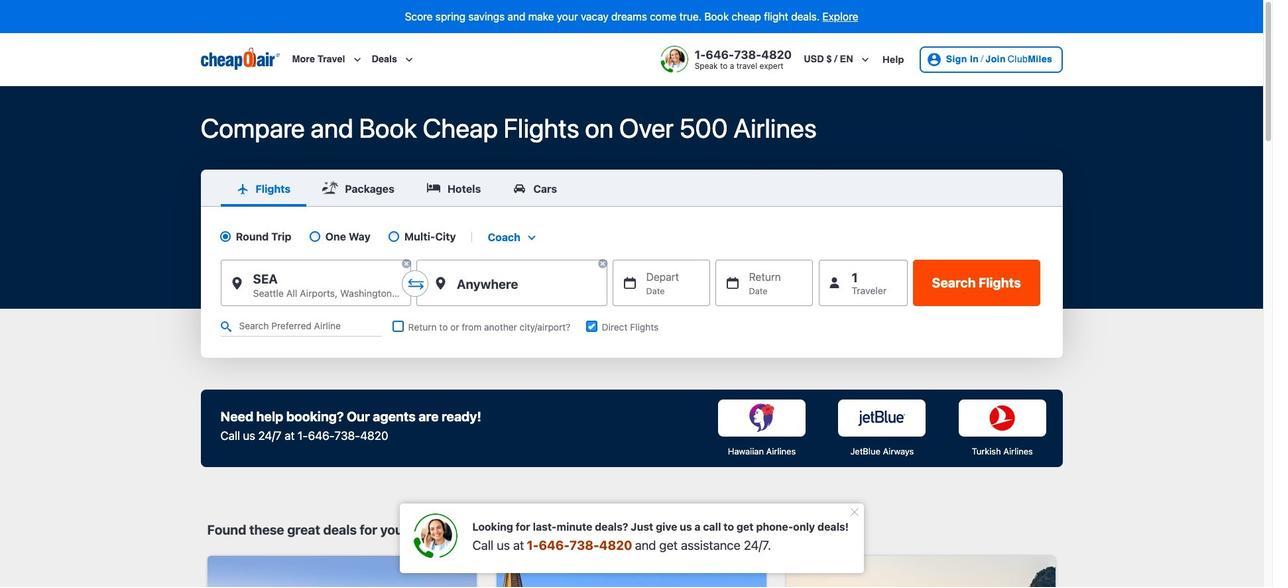 Task type: vqa. For each thing, say whether or not it's contained in the screenshot.
Cookie Consent Banner 'dialog'
yes



Task type: locate. For each thing, give the bounding box(es) containing it.
cookie consent banner dialog
[[0, 527, 1263, 588]]

None field
[[483, 231, 540, 244]]

clear field image
[[401, 259, 412, 269], [597, 259, 608, 269]]

search image
[[221, 322, 231, 332]]

None search field
[[0, 86, 1263, 588]]

form
[[201, 170, 1063, 358]]

1 horizontal spatial clear field image
[[597, 259, 608, 269]]

0 horizontal spatial clear field image
[[401, 259, 412, 269]]

None button
[[913, 260, 1040, 306]]

turkish airlines image
[[959, 400, 1046, 437]]

hawaiian airlines image
[[718, 400, 806, 437]]



Task type: describe. For each thing, give the bounding box(es) containing it.
speak to a travel expert image
[[661, 46, 688, 73]]

jetblue airways image
[[839, 400, 926, 437]]

call us at1-646-738-4820 image
[[413, 514, 458, 559]]

Search Preferred Airline text field
[[221, 317, 382, 337]]

2 clear field image from the left
[[597, 259, 608, 269]]

1 clear field image from the left
[[401, 259, 412, 269]]

search widget tabs tab list
[[201, 170, 1063, 207]]



